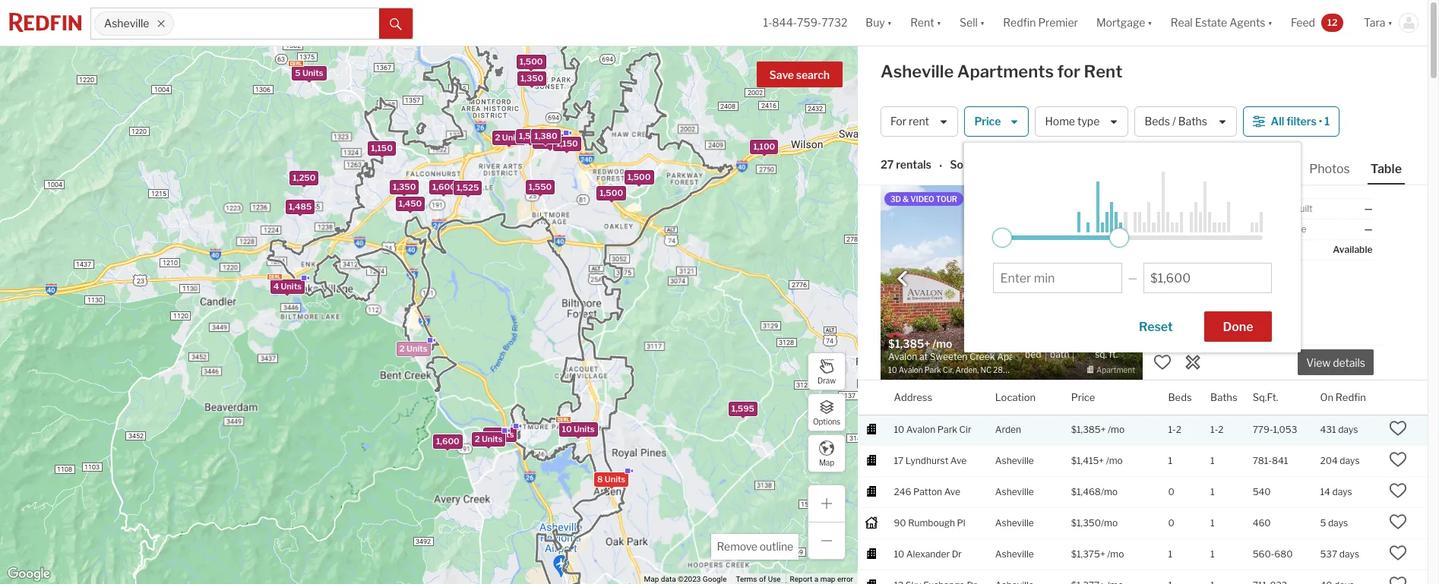 Task type: describe. For each thing, give the bounding box(es) containing it.
0 vertical spatial ft.
[[1179, 203, 1190, 214]]

a
[[815, 575, 819, 584]]

$1,350
[[1072, 517, 1101, 529]]

0 for $1,350 /mo
[[1169, 517, 1175, 529]]

$1,385+ /mo
[[1072, 424, 1125, 435]]

779-1,053
[[1253, 424, 1298, 435]]

map region
[[0, 0, 969, 584]]

1 vertical spatial 1,550
[[528, 181, 552, 192]]

error
[[838, 575, 854, 584]]

10 for 10 units
[[562, 424, 572, 434]]

$1,375+ /mo
[[1072, 548, 1124, 560]]

3d & video tour
[[891, 195, 958, 204]]

2 horizontal spatial redfin
[[1336, 391, 1366, 403]]

done
[[1223, 320, 1254, 334]]

save search button
[[757, 62, 843, 87]]

1 favorite this home image from the top
[[1390, 482, 1408, 500]]

map button
[[808, 435, 846, 473]]

— for lot size
[[1365, 223, 1373, 235]]

1- for bed
[[1025, 335, 1035, 348]]

/mo for $1,375+ /mo
[[1108, 548, 1124, 560]]

&
[[903, 195, 909, 204]]

home
[[1045, 115, 1075, 128]]

rent
[[909, 115, 930, 128]]

done button
[[1204, 312, 1273, 342]]

terms of use link
[[736, 575, 781, 584]]

27 rentals • sort
[[881, 158, 973, 172]]

ave for 246 patton ave
[[945, 486, 961, 498]]

204
[[1321, 455, 1338, 466]]

table
[[1371, 162, 1402, 176]]

1 left 560-
[[1211, 548, 1215, 560]]

days for 560-680
[[1340, 548, 1360, 560]]

sell ▾ button
[[951, 0, 994, 46]]

remove asheville image
[[157, 19, 166, 28]]

/
[[1173, 115, 1176, 128]]

previous button image
[[895, 271, 911, 286]]

0 for $1,468 /mo
[[1169, 486, 1175, 498]]

1,250
[[292, 173, 315, 183]]

1 left '540'
[[1211, 486, 1215, 498]]

1 horizontal spatial 431 days
[[1321, 424, 1359, 435]]

sq.ft.
[[1253, 391, 1279, 403]]

google
[[703, 575, 727, 584]]

1 vertical spatial rent
[[1084, 62, 1123, 81]]

90 rumbough pl
[[894, 517, 966, 529]]

remove
[[717, 540, 758, 553]]

▾ inside "real estate agents ▾" link
[[1268, 16, 1273, 29]]

remove outline button
[[712, 534, 799, 560]]

12
[[1328, 17, 1338, 28]]

0 vertical spatial redfin
[[1004, 16, 1036, 29]]

1,485
[[288, 201, 311, 212]]

use
[[768, 575, 781, 584]]

844-
[[772, 16, 797, 29]]

781-841
[[1253, 455, 1289, 466]]

report a map error link
[[790, 575, 854, 584]]

1,595
[[731, 404, 754, 414]]

home type
[[1045, 115, 1100, 128]]

90
[[894, 517, 906, 529]]

1 vertical spatial price button
[[1072, 381, 1096, 415]]

address
[[894, 391, 933, 403]]

▾ for rent ▾
[[937, 16, 942, 29]]

0 vertical spatial 1,350
[[520, 73, 543, 84]]

17 lyndhurst ave
[[894, 455, 967, 466]]

on redfin button
[[1321, 381, 1366, 415]]

photos button
[[1307, 161, 1368, 183]]

779- for 779-1,053 sq. ft.
[[1078, 335, 1104, 348]]

10 alexander dr
[[894, 548, 962, 560]]

favorite this home image for 5 days
[[1390, 513, 1408, 531]]

bath
[[1050, 349, 1070, 360]]

sell ▾ button
[[960, 0, 985, 46]]

lyndhurst
[[906, 455, 949, 466]]

©2023
[[678, 575, 701, 584]]

246
[[894, 486, 912, 498]]

redfin premier
[[1004, 16, 1078, 29]]

2 favorite this home image from the top
[[1390, 575, 1408, 584]]

pl
[[957, 517, 966, 529]]

submit search image
[[390, 18, 402, 30]]

0 vertical spatial 431 days
[[1217, 223, 1256, 235]]

all filters • 1 button
[[1243, 106, 1340, 137]]

all
[[1271, 115, 1285, 128]]

5 for 5 days
[[1321, 517, 1327, 529]]

mortgage ▾ button
[[1097, 0, 1153, 46]]

1-2 bed
[[1025, 335, 1042, 360]]

sq.
[[1095, 349, 1107, 360]]

days for 540
[[1333, 486, 1353, 498]]

1 left '781-'
[[1211, 455, 1215, 466]]

1 1-2 from the left
[[1169, 424, 1182, 435]]

0 vertical spatial 431
[[1217, 223, 1233, 235]]

on inside button
[[1321, 391, 1334, 403]]

real estate agents ▾
[[1171, 16, 1273, 29]]

$1,468 /mo
[[1072, 486, 1118, 498]]

location
[[996, 391, 1036, 403]]

537 days
[[1321, 548, 1360, 560]]

779- for 779-1,053
[[1253, 424, 1273, 435]]

— for year built
[[1365, 203, 1373, 214]]

5 days
[[1321, 517, 1349, 529]]

report a map error
[[790, 575, 854, 584]]

0 horizontal spatial 1,150
[[371, 143, 393, 154]]

asheville for 10 alexander dr
[[996, 548, 1034, 560]]

beds for beds / baths
[[1145, 115, 1170, 128]]

cir
[[960, 424, 972, 435]]

beds button
[[1169, 381, 1192, 415]]

filters
[[1287, 115, 1317, 128]]

1 inside all filters • 1 button
[[1325, 115, 1330, 128]]

google image
[[4, 565, 54, 584]]

baths inside button
[[1179, 115, 1208, 128]]

table button
[[1368, 161, 1405, 185]]

baths button
[[1211, 381, 1238, 415]]

dr
[[952, 548, 962, 560]]

▾ for tara ▾
[[1388, 16, 1393, 29]]

1- down baths button
[[1211, 424, 1219, 435]]

7732
[[822, 16, 848, 29]]

patton
[[914, 486, 943, 498]]

1,053 for 779-1,053 sq. ft.
[[1104, 335, 1136, 348]]

report
[[790, 575, 813, 584]]

$1,468
[[1072, 486, 1101, 498]]

rent ▾ button
[[911, 0, 942, 46]]

map data ©2023 google
[[644, 575, 727, 584]]

560-
[[1253, 548, 1275, 560]]

$1,415+ /mo
[[1072, 455, 1123, 466]]

favorite this home image for 204 days
[[1390, 450, 1408, 469]]

$/sq.
[[1155, 203, 1177, 214]]

▾ for sell ▾
[[980, 16, 985, 29]]

estate
[[1195, 16, 1228, 29]]

/mo for $1,350 /mo
[[1101, 517, 1118, 529]]

save
[[770, 68, 794, 81]]



Task type: vqa. For each thing, say whether or not it's contained in the screenshot.


Task type: locate. For each thing, give the bounding box(es) containing it.
1 vertical spatial favorite this home image
[[1390, 575, 1408, 584]]

1 horizontal spatial 779-
[[1253, 424, 1273, 435]]

2 0 from the top
[[1169, 517, 1175, 529]]

1 vertical spatial on
[[1321, 391, 1334, 403]]

5 inside map region
[[295, 68, 300, 78]]

$/sq. ft.
[[1155, 203, 1190, 214]]

sell
[[960, 16, 978, 29]]

asheville
[[104, 17, 149, 30], [881, 62, 954, 81], [996, 455, 1034, 466], [996, 486, 1034, 498], [996, 517, 1034, 529], [996, 548, 1034, 560]]

save search
[[770, 68, 830, 81]]

avalon
[[907, 424, 936, 435]]

1 vertical spatial on redfin
[[1321, 391, 1366, 403]]

1 vertical spatial map
[[644, 575, 659, 584]]

1 vertical spatial ave
[[945, 486, 961, 498]]

0 horizontal spatial redfin
[[1004, 16, 1036, 29]]

price up $1,385+
[[1072, 391, 1096, 403]]

0 vertical spatial on
[[1155, 223, 1168, 235]]

1 vertical spatial —
[[1365, 223, 1373, 235]]

rent right for
[[1084, 62, 1123, 81]]

1- for 759-
[[763, 16, 772, 29]]

asheville for 90 rumbough pl
[[996, 517, 1034, 529]]

▾ right the "tara" at the top of the page
[[1388, 16, 1393, 29]]

17
[[894, 455, 904, 466]]

days left lot
[[1235, 223, 1256, 235]]

/mo for $1,468 /mo
[[1101, 486, 1118, 498]]

1,550
[[519, 131, 542, 141], [528, 181, 552, 192]]

year built
[[1273, 203, 1313, 214]]

10
[[562, 424, 572, 434], [894, 424, 905, 435], [894, 548, 905, 560]]

779-1,053 sq. ft.
[[1078, 335, 1136, 360]]

1,350 up the 1,450
[[393, 181, 416, 192]]

baths
[[1179, 115, 1208, 128], [1211, 391, 1238, 403]]

▾ right the buy
[[887, 16, 892, 29]]

10 for 10 avalon park cir
[[894, 424, 905, 435]]

246 patton ave
[[894, 486, 961, 498]]

map left data at the bottom left of page
[[644, 575, 659, 584]]

None search field
[[174, 8, 379, 39]]

1 horizontal spatial 1,150
[[556, 138, 578, 149]]

1 vertical spatial 1,350
[[393, 181, 416, 192]]

0 vertical spatial favorite this home image
[[1390, 482, 1408, 500]]

0 vertical spatial 5
[[295, 68, 300, 78]]

photo of 10 avalon park cir, arden, nc 28704 image
[[881, 185, 1143, 380]]

built
[[1294, 203, 1313, 214]]

1,600
[[432, 182, 456, 192], [436, 436, 459, 447]]

5 ▾ from the left
[[1268, 16, 1273, 29]]

0 vertical spatial on redfin
[[1155, 223, 1198, 235]]

1,053 up sq.
[[1104, 335, 1136, 348]]

ave for 17 lyndhurst ave
[[951, 455, 967, 466]]

beds left the "/"
[[1145, 115, 1170, 128]]

1 ▾ from the left
[[887, 16, 892, 29]]

0 horizontal spatial price
[[975, 115, 1001, 128]]

1 horizontal spatial ft.
[[1179, 203, 1190, 214]]

draw
[[818, 376, 836, 385]]

days down on redfin button
[[1339, 424, 1359, 435]]

0 horizontal spatial 431
[[1217, 223, 1233, 235]]

1 horizontal spatial 1,500
[[599, 187, 623, 198]]

1 vertical spatial redfin
[[1170, 223, 1198, 235]]

0 vertical spatial beds
[[1145, 115, 1170, 128]]

maximum price slider
[[1109, 228, 1129, 248]]

for rent
[[891, 115, 930, 128]]

buy ▾
[[866, 16, 892, 29]]

price button
[[965, 106, 1029, 137], [1072, 381, 1096, 415]]

431 up enter max text field
[[1217, 223, 1233, 235]]

0 vertical spatial 1,500
[[519, 56, 543, 67]]

1 horizontal spatial map
[[819, 458, 835, 467]]

• right filters
[[1319, 115, 1323, 128]]

• left sort
[[939, 159, 943, 172]]

dialog containing reset
[[965, 143, 1302, 353]]

Enter max text field
[[1151, 271, 1266, 286]]

779- inside 779-1,053 sq. ft.
[[1078, 335, 1104, 348]]

1 vertical spatial 1,600
[[436, 436, 459, 447]]

days for 460
[[1329, 517, 1349, 529]]

tour
[[936, 195, 958, 204]]

2 vertical spatial —
[[1128, 272, 1138, 284]]

0
[[1169, 486, 1175, 498], [1169, 517, 1175, 529]]

841
[[1272, 455, 1289, 466]]

on down $/sq.
[[1155, 223, 1168, 235]]

• for filters
[[1319, 115, 1323, 128]]

1,100
[[753, 142, 775, 152]]

3 ▾ from the left
[[980, 16, 985, 29]]

•
[[1319, 115, 1323, 128], [939, 159, 943, 172]]

• inside 27 rentals • sort
[[939, 159, 943, 172]]

▾ inside rent ▾ dropdown button
[[937, 16, 942, 29]]

1 horizontal spatial 1,350
[[520, 73, 543, 84]]

0 horizontal spatial 5
[[295, 68, 300, 78]]

2 vertical spatial 1,500
[[599, 187, 623, 198]]

0 vertical spatial rent
[[911, 16, 935, 29]]

1-2 down beds button
[[1169, 424, 1182, 435]]

0 vertical spatial 779-
[[1078, 335, 1104, 348]]

— down table button
[[1365, 203, 1373, 214]]

0 vertical spatial ave
[[951, 455, 967, 466]]

1 vertical spatial 779-
[[1253, 424, 1273, 435]]

0 vertical spatial 1,600
[[432, 182, 456, 192]]

1-844-759-7732
[[763, 16, 848, 29]]

/mo right $1,415+
[[1106, 455, 1123, 466]]

0 vertical spatial map
[[819, 458, 835, 467]]

sq.ft. button
[[1253, 381, 1279, 415]]

1,053 for 779-1,053
[[1273, 424, 1298, 435]]

1-2 down baths button
[[1211, 424, 1224, 435]]

431 days left lot
[[1217, 223, 1256, 235]]

0 horizontal spatial baths
[[1179, 115, 1208, 128]]

1-2 bath
[[1050, 335, 1070, 360]]

1 left the 460 on the right bottom
[[1211, 517, 1215, 529]]

1 horizontal spatial 1-2
[[1211, 424, 1224, 435]]

1 vertical spatial •
[[939, 159, 943, 172]]

0 horizontal spatial on
[[1155, 223, 1168, 235]]

0 vertical spatial 1,053
[[1104, 335, 1136, 348]]

1 vertical spatial 431
[[1321, 424, 1337, 435]]

/mo for $1,415+ /mo
[[1106, 455, 1123, 466]]

1- up bed
[[1025, 335, 1035, 348]]

ft. right sq.
[[1109, 349, 1118, 360]]

redfin left premier
[[1004, 16, 1036, 29]]

asheville for 246 patton ave
[[996, 486, 1034, 498]]

1 horizontal spatial redfin
[[1170, 223, 1198, 235]]

map inside button
[[819, 458, 835, 467]]

days right 204
[[1340, 455, 1360, 466]]

rentals
[[896, 158, 932, 171]]

1 vertical spatial 0
[[1169, 517, 1175, 529]]

on redfin down 'details'
[[1321, 391, 1366, 403]]

ft. inside 779-1,053 sq. ft.
[[1109, 349, 1118, 360]]

▾ left the sell
[[937, 16, 942, 29]]

• inside button
[[1319, 115, 1323, 128]]

— up available
[[1365, 223, 1373, 235]]

0 horizontal spatial •
[[939, 159, 943, 172]]

data
[[661, 575, 676, 584]]

1 vertical spatial beds
[[1169, 391, 1192, 403]]

0 horizontal spatial 1,053
[[1104, 335, 1136, 348]]

on redfin down $/sq. ft.
[[1155, 223, 1198, 235]]

1- left "759-" at the right
[[763, 16, 772, 29]]

1 horizontal spatial 5
[[1321, 517, 1327, 529]]

1,053
[[1104, 335, 1136, 348], [1273, 424, 1298, 435]]

beds
[[1145, 115, 1170, 128], [1169, 391, 1192, 403]]

x-out this home image
[[1184, 353, 1202, 372]]

favorite button image
[[1113, 189, 1139, 215]]

days for 779-1,053
[[1339, 424, 1359, 435]]

0 horizontal spatial price button
[[965, 106, 1029, 137]]

price down asheville apartments for rent
[[975, 115, 1001, 128]]

days right 14
[[1333, 486, 1353, 498]]

on down the view
[[1321, 391, 1334, 403]]

460
[[1253, 517, 1271, 529]]

feed
[[1291, 16, 1316, 29]]

1 vertical spatial 1,500
[[627, 172, 651, 182]]

Enter min text field
[[1001, 271, 1116, 286]]

1 horizontal spatial price button
[[1072, 381, 1096, 415]]

4
[[273, 281, 279, 292]]

minimum price slider
[[993, 228, 1013, 248]]

1 horizontal spatial rent
[[1084, 62, 1123, 81]]

0 horizontal spatial map
[[644, 575, 659, 584]]

year
[[1273, 203, 1292, 214]]

real
[[1171, 16, 1193, 29]]

redfin down $/sq. ft.
[[1170, 223, 1198, 235]]

bed
[[1025, 349, 1042, 360]]

ave right 'lyndhurst'
[[951, 455, 967, 466]]

14
[[1321, 486, 1331, 498]]

1 horizontal spatial 431
[[1321, 424, 1337, 435]]

tara ▾
[[1364, 16, 1393, 29]]

5 for 5 units
[[295, 68, 300, 78]]

1- up 'bath'
[[1051, 335, 1061, 348]]

tara
[[1364, 16, 1386, 29]]

1- inside 1-2 bed
[[1025, 335, 1035, 348]]

beds / baths button
[[1135, 106, 1237, 137]]

0 horizontal spatial rent
[[911, 16, 935, 29]]

mortgage ▾ button
[[1088, 0, 1162, 46]]

2 vertical spatial redfin
[[1336, 391, 1366, 403]]

• for rentals
[[939, 159, 943, 172]]

baths right the "/"
[[1179, 115, 1208, 128]]

1 horizontal spatial baths
[[1211, 391, 1238, 403]]

0 horizontal spatial 1,500
[[519, 56, 543, 67]]

10 for 10 alexander dr
[[894, 548, 905, 560]]

favorite this home image
[[1390, 482, 1408, 500], [1390, 575, 1408, 584]]

2 units
[[495, 132, 523, 143], [536, 136, 564, 147], [399, 344, 427, 354], [486, 429, 514, 440], [474, 434, 502, 445]]

days right '537'
[[1340, 548, 1360, 560]]

$1,385+
[[1072, 424, 1106, 435]]

map for map
[[819, 458, 835, 467]]

0 vertical spatial —
[[1365, 203, 1373, 214]]

options
[[813, 417, 841, 426]]

0 vertical spatial price button
[[965, 106, 1029, 137]]

—
[[1365, 203, 1373, 214], [1365, 223, 1373, 235], [1128, 272, 1138, 284]]

rent ▾
[[911, 16, 942, 29]]

▾ right mortgage
[[1148, 16, 1153, 29]]

▾ for buy ▾
[[887, 16, 892, 29]]

2 inside the '1-2 bath'
[[1061, 335, 1069, 348]]

2 1-2 from the left
[[1211, 424, 1224, 435]]

alexander
[[907, 548, 950, 560]]

0 horizontal spatial 1-2
[[1169, 424, 1182, 435]]

for
[[891, 115, 907, 128]]

779- up '781-'
[[1253, 424, 1273, 435]]

0 horizontal spatial 779-
[[1078, 335, 1104, 348]]

heading
[[889, 336, 1012, 376]]

redfin premier button
[[994, 0, 1088, 46]]

0 horizontal spatial 431 days
[[1217, 223, 1256, 235]]

favorite this home image for 537 days
[[1390, 544, 1408, 562]]

431 days up 204 days
[[1321, 424, 1359, 435]]

537
[[1321, 548, 1338, 560]]

favorite this home image for 431 days
[[1390, 419, 1408, 438]]

asheville for 17 lyndhurst ave
[[996, 455, 1034, 466]]

days
[[1235, 223, 1256, 235], [1339, 424, 1359, 435], [1340, 455, 1360, 466], [1333, 486, 1353, 498], [1329, 517, 1349, 529], [1340, 548, 1360, 560]]

6 ▾ from the left
[[1388, 16, 1393, 29]]

1 right $1,375+ /mo
[[1169, 548, 1173, 560]]

0 horizontal spatial ft.
[[1109, 349, 1118, 360]]

▾ inside buy ▾ dropdown button
[[887, 16, 892, 29]]

1 vertical spatial ft.
[[1109, 349, 1118, 360]]

dialog
[[965, 143, 1302, 353]]

1 right filters
[[1325, 115, 1330, 128]]

all filters • 1
[[1271, 115, 1330, 128]]

/mo up $1,375+ /mo
[[1101, 517, 1118, 529]]

1 down beds button
[[1169, 455, 1173, 466]]

view
[[1307, 357, 1331, 370]]

▾ right the sell
[[980, 16, 985, 29]]

1- down beds button
[[1169, 424, 1176, 435]]

10 inside map region
[[562, 424, 572, 434]]

/mo down $1,415+ /mo on the bottom of page
[[1101, 486, 1118, 498]]

779- up sq.
[[1078, 335, 1104, 348]]

680
[[1275, 548, 1293, 560]]

1 vertical spatial baths
[[1211, 391, 1238, 403]]

$1,375+
[[1072, 548, 1106, 560]]

1 horizontal spatial •
[[1319, 115, 1323, 128]]

days up 537 days
[[1329, 517, 1349, 529]]

agents
[[1230, 16, 1266, 29]]

type
[[1078, 115, 1100, 128]]

1 horizontal spatial on redfin
[[1321, 391, 1366, 403]]

beds down x-out this home image
[[1169, 391, 1192, 403]]

beds inside button
[[1145, 115, 1170, 128]]

1,380
[[534, 130, 557, 141]]

1 vertical spatial price
[[1072, 391, 1096, 403]]

map
[[821, 575, 836, 584]]

1 0 from the top
[[1169, 486, 1175, 498]]

0 vertical spatial 0
[[1169, 486, 1175, 498]]

0 vertical spatial baths
[[1179, 115, 1208, 128]]

price button up $1,385+
[[1072, 381, 1096, 415]]

map down options
[[819, 458, 835, 467]]

540
[[1253, 486, 1271, 498]]

redfin down 'details'
[[1336, 391, 1366, 403]]

/mo for $1,385+ /mo
[[1108, 424, 1125, 435]]

/mo right $1,385+
[[1108, 424, 1125, 435]]

apartments
[[958, 62, 1054, 81]]

ft. right $/sq.
[[1179, 203, 1190, 214]]

favorite button checkbox
[[1113, 189, 1139, 215]]

0 horizontal spatial on redfin
[[1155, 223, 1198, 235]]

2 inside 1-2 bed
[[1035, 335, 1042, 348]]

1- for bath
[[1051, 335, 1061, 348]]

price inside button
[[975, 115, 1001, 128]]

1-844-759-7732 link
[[763, 16, 848, 29]]

buy ▾ button
[[857, 0, 902, 46]]

1,350 up 1,380
[[520, 73, 543, 84]]

1 vertical spatial 1,053
[[1273, 424, 1298, 435]]

8
[[597, 474, 603, 485]]

759-
[[797, 16, 822, 29]]

ave right patton
[[945, 486, 961, 498]]

map for map data ©2023 google
[[644, 575, 659, 584]]

▾ right agents at the top right of page
[[1268, 16, 1273, 29]]

1 vertical spatial 5
[[1321, 517, 1327, 529]]

1 vertical spatial 431 days
[[1321, 424, 1359, 435]]

0 vertical spatial •
[[1319, 115, 1323, 128]]

4 ▾ from the left
[[1148, 16, 1153, 29]]

price button down asheville apartments for rent
[[965, 106, 1029, 137]]

560-680
[[1253, 548, 1293, 560]]

details
[[1333, 357, 1366, 370]]

sell ▾
[[960, 16, 985, 29]]

rent inside rent ▾ dropdown button
[[911, 16, 935, 29]]

431 up 204
[[1321, 424, 1337, 435]]

0 horizontal spatial 1,350
[[393, 181, 416, 192]]

2 horizontal spatial 1,500
[[627, 172, 651, 182]]

/mo right "$1,375+"
[[1108, 548, 1124, 560]]

rent right buy ▾
[[911, 16, 935, 29]]

1 horizontal spatial on
[[1321, 391, 1334, 403]]

redfin
[[1004, 16, 1036, 29], [1170, 223, 1198, 235], [1336, 391, 1366, 403]]

— down the maximum price slider
[[1128, 272, 1138, 284]]

ft.
[[1179, 203, 1190, 214], [1109, 349, 1118, 360]]

▾ for mortgage ▾
[[1148, 16, 1153, 29]]

2 ▾ from the left
[[937, 16, 942, 29]]

▾ inside mortgage ▾ dropdown button
[[1148, 16, 1153, 29]]

1,053 up 841
[[1273, 424, 1298, 435]]

1,525
[[456, 183, 479, 193]]

10 units
[[562, 424, 594, 434]]

0 vertical spatial 1,550
[[519, 131, 542, 141]]

781-
[[1253, 455, 1272, 466]]

beds for beds
[[1169, 391, 1192, 403]]

days for 781-841
[[1340, 455, 1360, 466]]

favorite this home image
[[1154, 353, 1172, 372], [1390, 419, 1408, 438], [1390, 450, 1408, 469], [1390, 513, 1408, 531], [1390, 544, 1408, 562]]

next button image
[[1113, 271, 1129, 286]]

1,053 inside 779-1,053 sq. ft.
[[1104, 335, 1136, 348]]

▾ inside sell ▾ dropdown button
[[980, 16, 985, 29]]

asheville apartments for rent
[[881, 62, 1123, 81]]

1 horizontal spatial 1,053
[[1273, 424, 1298, 435]]

baths left sq.ft.
[[1211, 391, 1238, 403]]

outline
[[760, 540, 794, 553]]

1 horizontal spatial price
[[1072, 391, 1096, 403]]

0 vertical spatial price
[[975, 115, 1001, 128]]

779-
[[1078, 335, 1104, 348], [1253, 424, 1273, 435]]

address button
[[894, 381, 933, 415]]

1- inside the '1-2 bath'
[[1051, 335, 1061, 348]]



